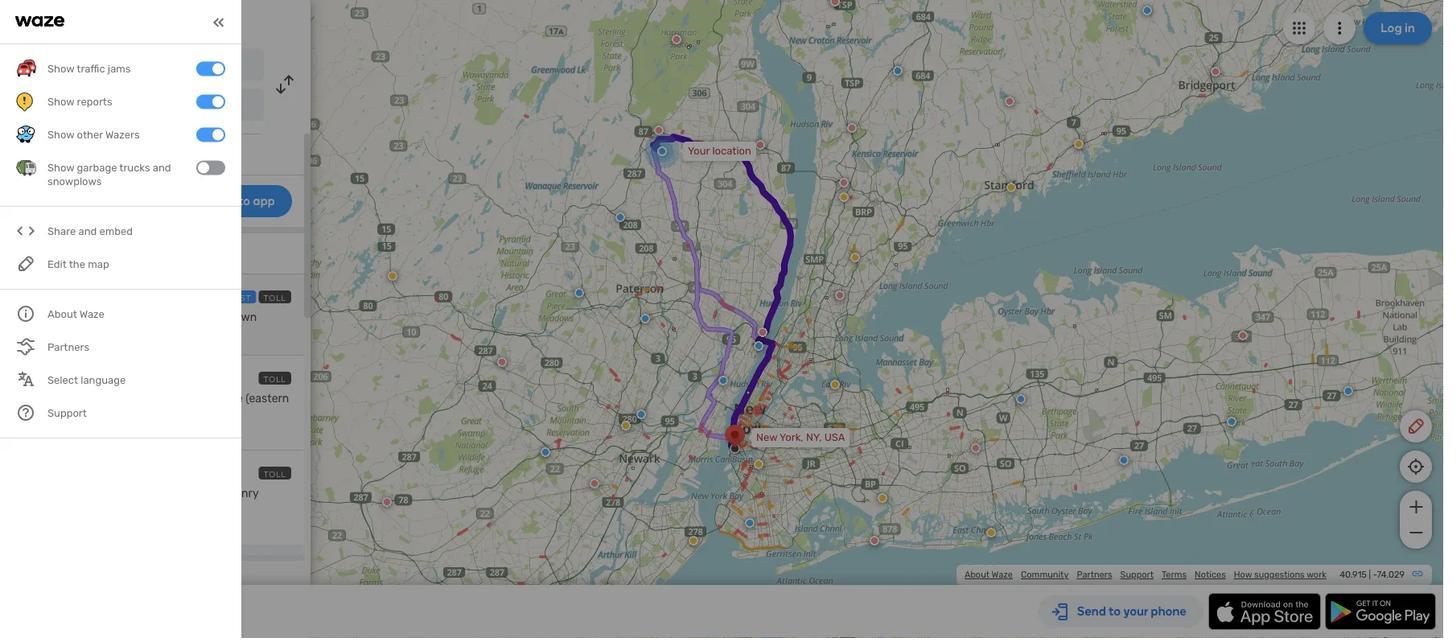 Task type: describe. For each thing, give the bounding box(es) containing it.
palisades interstate pkwy s orangetown 41.2 miles
[[45, 311, 257, 341]]

pencil image
[[1407, 417, 1426, 436]]

zoom in image
[[1406, 497, 1426, 517]]

41.2
[[45, 330, 65, 341]]

suggestions
[[1255, 569, 1305, 580]]

arrive
[[93, 374, 122, 385]]

your location button
[[47, 48, 264, 80]]

sr- up the manhattan
[[139, 487, 159, 500]]

current location image
[[16, 55, 35, 74]]

share and embed
[[47, 225, 133, 237]]

s up hudson at the bottom left of the page
[[78, 487, 85, 500]]

sr-17 s paramus; sr-4 e teaneck; henry hudson pkwy s manhattan
[[45, 487, 258, 514]]

driving directions
[[96, 13, 214, 30]]

1h for 1h 15m
[[45, 288, 58, 305]]

notices
[[1195, 569, 1226, 580]]

1h 15m
[[45, 288, 87, 305]]

directions
[[148, 13, 214, 30]]

partners link
[[1077, 569, 1113, 580]]

routes
[[12, 248, 47, 262]]

support link
[[1121, 569, 1154, 580]]

henry
[[227, 487, 258, 500]]

miles
[[67, 330, 97, 341]]

e
[[169, 487, 176, 500]]

40.915 | -74.029
[[1340, 569, 1405, 580]]

orangetown
[[192, 311, 257, 324]]

work
[[1307, 569, 1327, 580]]

pm
[[157, 374, 171, 385]]

terms link
[[1162, 569, 1187, 580]]

ridgefield
[[75, 406, 126, 419]]

3 toll from the top
[[264, 469, 286, 479]]

usa inside your location new york, ny, usa
[[825, 431, 845, 444]]

2:51
[[136, 374, 155, 385]]

0 horizontal spatial new
[[59, 99, 81, 113]]

pkwy inside sr-17 s paramus; sr-4 e teaneck; henry hudson pkwy s manhattan
[[88, 501, 116, 514]]

74.029
[[1377, 569, 1405, 580]]

sr- for toll
[[45, 487, 64, 500]]

share
[[47, 225, 76, 237]]

york
[[84, 99, 107, 113]]

spur)
[[45, 406, 72, 419]]

new york ny, usa
[[59, 99, 149, 113]]

turnpike
[[198, 392, 243, 405]]

i-
[[139, 392, 148, 405]]

share and embed link
[[16, 215, 225, 248]]

2 toll from the top
[[264, 374, 286, 384]]

zoom out image
[[1406, 523, 1426, 542]]

nj
[[181, 392, 196, 405]]

and
[[78, 225, 97, 237]]

at
[[124, 374, 133, 385]]

manhattan
[[129, 501, 186, 514]]

your location
[[59, 59, 127, 72]]

ny, inside your location new york, ny, usa
[[806, 431, 822, 444]]



Task type: vqa. For each thing, say whether or not it's contained in the screenshot.
•
yes



Task type: locate. For each thing, give the bounding box(es) containing it.
1 vertical spatial paramus;
[[87, 487, 137, 500]]

paramus; up the manhattan
[[87, 487, 137, 500]]

0 vertical spatial your
[[59, 59, 82, 72]]

0 vertical spatial usa
[[129, 101, 149, 112]]

1h left "16m"
[[45, 369, 58, 387]]

new
[[59, 99, 81, 113], [756, 431, 778, 444]]

15m
[[61, 288, 87, 305]]

support
[[1121, 569, 1154, 580]]

1 vertical spatial pkwy
[[88, 501, 116, 514]]

your inside button
[[59, 59, 82, 72]]

new left york, in the bottom of the page
[[756, 431, 778, 444]]

location
[[85, 59, 127, 72], [712, 145, 751, 157]]

0 horizontal spatial usa
[[129, 101, 149, 112]]

0 vertical spatial paramus;
[[87, 392, 137, 405]]

location inside your location new york, ny, usa
[[712, 145, 751, 157]]

sr-17 s paramus; i-95 s • nj turnpike (eastern spur) ridgefield
[[45, 392, 289, 419]]

0 vertical spatial pkwy
[[152, 311, 180, 324]]

(eastern
[[246, 392, 289, 405]]

interstate
[[97, 311, 149, 324]]

•
[[174, 392, 178, 405]]

17
[[64, 392, 75, 405], [64, 487, 75, 500]]

about
[[965, 569, 990, 580]]

ny, right york, in the bottom of the page
[[806, 431, 822, 444]]

best
[[228, 293, 252, 303]]

location for your location new york, ny, usa
[[712, 145, 751, 157]]

paramus; inside sr-17 s paramus; i-95 s • nj turnpike (eastern spur) ridgefield
[[87, 392, 137, 405]]

1 vertical spatial 17
[[64, 487, 75, 500]]

2 17 from the top
[[64, 487, 75, 500]]

driving
[[96, 13, 144, 30]]

toll up (eastern
[[264, 374, 286, 384]]

1h for 1h 16m arrive at 2:51 pm
[[45, 369, 58, 387]]

0 vertical spatial 17
[[64, 392, 75, 405]]

1 toll from the top
[[264, 293, 286, 303]]

0 horizontal spatial pkwy
[[88, 501, 116, 514]]

pkwy
[[152, 311, 180, 324], [88, 501, 116, 514]]

s down "16m"
[[78, 392, 85, 405]]

1 horizontal spatial your
[[688, 145, 710, 157]]

1h left 15m on the top left of the page
[[45, 288, 58, 305]]

s left •
[[164, 392, 171, 405]]

1 vertical spatial location
[[712, 145, 751, 157]]

sr- up hudson at the bottom left of the page
[[45, 487, 64, 500]]

hudson
[[45, 501, 86, 514]]

your inside your location new york, ny, usa
[[688, 145, 710, 157]]

paramus; up ridgefield
[[87, 392, 137, 405]]

toll
[[264, 293, 286, 303], [264, 374, 286, 384], [264, 469, 286, 479]]

17 inside sr-17 s paramus; i-95 s • nj turnpike (eastern spur) ridgefield
[[64, 392, 75, 405]]

1 horizontal spatial usa
[[825, 431, 845, 444]]

95
[[148, 392, 161, 405]]

1 vertical spatial usa
[[825, 431, 845, 444]]

paramus; inside sr-17 s paramus; sr-4 e teaneck; henry hudson pkwy s manhattan
[[87, 487, 137, 500]]

2
[[23, 371, 29, 385]]

ny, inside new york ny, usa
[[112, 101, 127, 112]]

s left the manhattan
[[119, 501, 126, 514]]

0 vertical spatial new
[[59, 99, 81, 113]]

1 vertical spatial ny,
[[806, 431, 822, 444]]

17 up spur)
[[64, 392, 75, 405]]

paramus;
[[87, 392, 137, 405], [87, 487, 137, 500]]

2 vertical spatial toll
[[264, 469, 286, 479]]

clock image
[[12, 142, 31, 162]]

link image
[[1411, 567, 1424, 580]]

partners
[[1077, 569, 1113, 580]]

how
[[1234, 569, 1252, 580]]

embed
[[99, 225, 133, 237]]

waze
[[992, 569, 1013, 580]]

2 paramus; from the top
[[87, 487, 137, 500]]

your for your location
[[59, 59, 82, 72]]

0 vertical spatial toll
[[264, 293, 286, 303]]

pkwy inside palisades interstate pkwy s orangetown 41.2 miles
[[152, 311, 180, 324]]

-
[[1373, 569, 1377, 580]]

paramus; for toll
[[87, 487, 137, 500]]

1 vertical spatial your
[[688, 145, 710, 157]]

your for your location new york, ny, usa
[[688, 145, 710, 157]]

16m
[[61, 369, 88, 387]]

s inside palisades interstate pkwy s orangetown 41.2 miles
[[183, 311, 190, 324]]

17 inside sr-17 s paramus; sr-4 e teaneck; henry hudson pkwy s manhattan
[[64, 487, 75, 500]]

17 for toll
[[64, 487, 75, 500]]

1 horizontal spatial pkwy
[[152, 311, 180, 324]]

community
[[1021, 569, 1069, 580]]

|
[[1369, 569, 1371, 580]]

sr- up spur)
[[45, 392, 64, 405]]

usa inside new york ny, usa
[[129, 101, 149, 112]]

paramus; for 1h 16m
[[87, 392, 137, 405]]

40.915
[[1340, 569, 1367, 580]]

about waze community partners support terms notices how suggestions work
[[965, 569, 1327, 580]]

toll down (eastern
[[264, 469, 286, 479]]

1 vertical spatial toll
[[264, 374, 286, 384]]

s
[[183, 311, 190, 324], [78, 392, 85, 405], [164, 392, 171, 405], [78, 487, 85, 500], [119, 501, 126, 514]]

1 vertical spatial new
[[756, 431, 778, 444]]

0 vertical spatial location
[[85, 59, 127, 72]]

0 horizontal spatial location
[[85, 59, 127, 72]]

your location new york, ny, usa
[[688, 145, 845, 444]]

location inside button
[[85, 59, 127, 72]]

usa right york
[[129, 101, 149, 112]]

palisades
[[45, 311, 95, 324]]

your
[[59, 59, 82, 72], [688, 145, 710, 157]]

new inside your location new york, ny, usa
[[756, 431, 778, 444]]

ny,
[[112, 101, 127, 112], [806, 431, 822, 444]]

york,
[[780, 431, 804, 444]]

ny, right york
[[112, 101, 127, 112]]

location image
[[16, 95, 35, 114]]

teaneck;
[[178, 487, 224, 500]]

1 horizontal spatial ny,
[[806, 431, 822, 444]]

usa
[[129, 101, 149, 112], [825, 431, 845, 444]]

1 17 from the top
[[64, 392, 75, 405]]

0 horizontal spatial ny,
[[112, 101, 127, 112]]

notices link
[[1195, 569, 1226, 580]]

toll right best at the left of the page
[[264, 293, 286, 303]]

4
[[159, 487, 166, 500]]

how suggestions work link
[[1234, 569, 1327, 580]]

usa right york, in the bottom of the page
[[825, 431, 845, 444]]

community link
[[1021, 569, 1069, 580]]

pkwy right hudson at the bottom left of the page
[[88, 501, 116, 514]]

pkwy right interstate
[[152, 311, 180, 324]]

2 1h from the top
[[45, 369, 58, 387]]

sr-
[[45, 392, 64, 405], [45, 487, 64, 500], [139, 487, 159, 500]]

s left orangetown
[[183, 311, 190, 324]]

1 horizontal spatial new
[[756, 431, 778, 444]]

location for your location
[[85, 59, 127, 72]]

about waze link
[[965, 569, 1013, 580]]

1 horizontal spatial location
[[712, 145, 751, 157]]

sr- for 1h 16m
[[45, 392, 64, 405]]

new left york
[[59, 99, 81, 113]]

1h
[[45, 288, 58, 305], [45, 369, 58, 387]]

0 vertical spatial ny,
[[112, 101, 127, 112]]

1 vertical spatial 1h
[[45, 369, 58, 387]]

17 for 1h 16m
[[64, 392, 75, 405]]

0 horizontal spatial your
[[59, 59, 82, 72]]

code image
[[16, 221, 36, 241]]

1 1h from the top
[[45, 288, 58, 305]]

1 paramus; from the top
[[87, 392, 137, 405]]

0 vertical spatial 1h
[[45, 288, 58, 305]]

17 up hudson at the bottom left of the page
[[64, 487, 75, 500]]

sr- inside sr-17 s paramus; i-95 s • nj turnpike (eastern spur) ridgefield
[[45, 392, 64, 405]]

terms
[[1162, 569, 1187, 580]]

1h 16m arrive at 2:51 pm
[[45, 369, 171, 387]]



